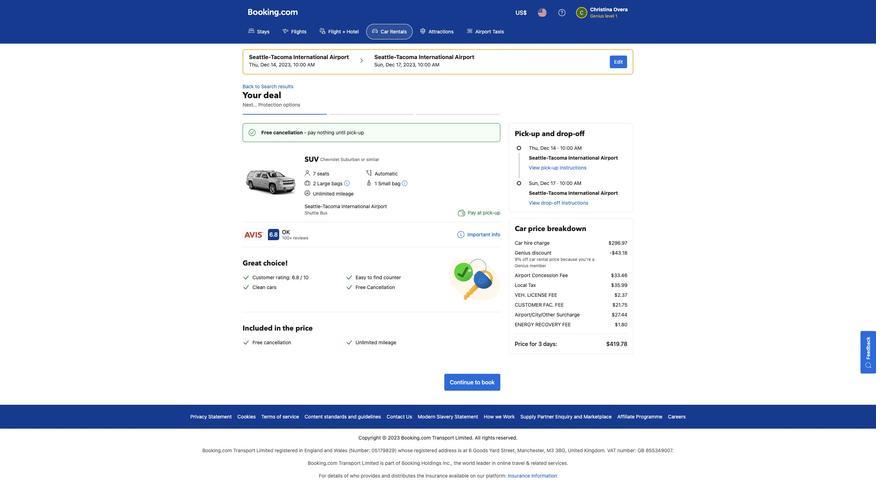 Task type: locate. For each thing, give the bounding box(es) containing it.
seattle- down the car rentals link
[[375, 54, 396, 60]]

attractions link
[[414, 24, 460, 39]]

view pick-up instructions
[[529, 165, 587, 171]]

to
[[255, 84, 260, 89], [368, 275, 372, 281], [475, 380, 481, 386]]

tacoma inside seattle-tacoma international airport thu, dec 14, 2023, 10:00 am
[[271, 54, 292, 60]]

info
[[492, 232, 501, 238]]

of
[[277, 414, 281, 420], [396, 461, 401, 467], [344, 474, 349, 480]]

0 vertical spatial price
[[528, 224, 546, 234]]

free down 'protection'
[[261, 130, 272, 136]]

thu, dec 14 · 10:00 am
[[529, 145, 582, 151]]

2 vertical spatial of
[[344, 474, 349, 480]]

0 vertical spatial fee
[[549, 292, 557, 298]]

seattle- down stays link
[[249, 54, 271, 60]]

am right 17
[[574, 180, 582, 186]]

car up hire
[[515, 224, 527, 234]]

1 vertical spatial at
[[463, 448, 468, 454]]

0 horizontal spatial -
[[304, 130, 307, 136]]

1 horizontal spatial registered
[[414, 448, 437, 454]]

booking.com
[[401, 436, 431, 441], [202, 448, 232, 454], [308, 461, 338, 467]]

0 vertical spatial limited
[[257, 448, 273, 454]]

1 vertical spatial fee
[[556, 302, 564, 308]]

view for view drop-off instructions
[[529, 200, 540, 206]]

1 vertical spatial seattle-tacoma international airport
[[529, 190, 618, 196]]

0 horizontal spatial to
[[255, 84, 260, 89]]

who
[[350, 474, 360, 480]]

to left book
[[475, 380, 481, 386]]

tacoma up 14,
[[271, 54, 292, 60]]

shuttle
[[305, 211, 319, 216]]

back
[[243, 84, 254, 89]]

instructions up sun, dec 17 · 10:00 am
[[560, 165, 587, 171]]

pay at pick-up
[[468, 210, 501, 216]]

us
[[406, 414, 412, 420]]

2 seattle-tacoma international airport from the top
[[529, 190, 618, 196]]

1 vertical spatial view
[[529, 200, 540, 206]]

0 vertical spatial seattle-tacoma international airport
[[529, 155, 618, 161]]

of right terms
[[277, 414, 281, 420]]

is left the part
[[380, 461, 384, 467]]

2 2023, from the left
[[404, 62, 417, 68]]

1 vertical spatial ·
[[557, 180, 559, 186]]

pick- right until
[[347, 130, 359, 136]]

energy recovery fee
[[515, 322, 571, 328]]

airport concession fee
[[515, 273, 568, 279]]

1 horizontal spatial unlimited mileage
[[356, 340, 397, 346]]

0 vertical spatial transport
[[432, 436, 454, 441]]

customer
[[515, 302, 542, 308]]

in up free cancellation
[[275, 324, 281, 334]]

bags
[[332, 181, 343, 187]]

0 horizontal spatial seattle-tacoma international airport group
[[249, 53, 349, 68]]

customer rating: 6.8 / 10
[[253, 275, 309, 281]]

international up drop-off date 'element'
[[419, 54, 454, 60]]

genius up the 9%
[[515, 250, 531, 256]]

1 horizontal spatial drop-
[[557, 129, 576, 139]]

car for car rentals
[[381, 29, 389, 35]]

14,
[[271, 62, 278, 68]]

thu, left 14,
[[249, 62, 259, 68]]

transport
[[432, 436, 454, 441], [233, 448, 255, 454], [339, 461, 361, 467]]

0 vertical spatial unlimited
[[313, 191, 335, 197]]

1 vertical spatial transport
[[233, 448, 255, 454]]

manchester,
[[518, 448, 546, 454]]

6.8 left / at left
[[292, 275, 299, 281]]

and
[[542, 129, 555, 139], [348, 414, 357, 420], [574, 414, 583, 420], [324, 448, 333, 454], [382, 474, 390, 480]]

christina overa genius level 1
[[591, 6, 628, 19]]

· for 14
[[558, 145, 559, 151]]

you're
[[579, 257, 591, 263]]

tacoma for sun, dec 17, 2023, 10:00 am
[[396, 54, 418, 60]]

instructions up breakdown
[[562, 200, 589, 206]]

1 vertical spatial sun,
[[529, 180, 539, 186]]

1 horizontal spatial pick-
[[483, 210, 495, 216]]

instructions for view pick-up instructions
[[560, 165, 587, 171]]

-
[[304, 130, 307, 136], [610, 250, 612, 256]]

car rentals link
[[366, 24, 413, 39]]

rental
[[537, 257, 549, 263]]

car left the rentals
[[381, 29, 389, 35]]

2023, right "17,"
[[404, 62, 417, 68]]

bag
[[392, 181, 401, 187]]

0 horizontal spatial limited
[[257, 448, 273, 454]]

transport for and
[[233, 448, 255, 454]]

free down included at the bottom of page
[[253, 340, 263, 346]]

details
[[328, 474, 343, 480]]

2023, for seattle-tacoma international airport sun, dec 17, 2023, 10:00 am
[[404, 62, 417, 68]]

tooltip arial label image
[[344, 181, 350, 187], [402, 181, 408, 187], [402, 181, 408, 187]]

booking.com down privacy statement link
[[202, 448, 232, 454]]

up inside "button"
[[553, 165, 559, 171]]

0 vertical spatial view
[[529, 165, 540, 171]]

0 horizontal spatial thu,
[[249, 62, 259, 68]]

to for easy to find counter
[[368, 275, 372, 281]]

off left car
[[523, 257, 528, 263]]

hire
[[524, 240, 533, 246]]

standards
[[324, 414, 347, 420]]

unlimited mileage inside product card group
[[313, 191, 354, 197]]

or
[[361, 157, 365, 162]]

1 statement from the left
[[208, 414, 232, 420]]

seattle- inside seattle-tacoma international airport shuttle bus
[[305, 204, 323, 210]]

vat
[[608, 448, 617, 454]]

is left 6
[[458, 448, 462, 454]]

0 vertical spatial of
[[277, 414, 281, 420]]

1 seattle-tacoma international airport from the top
[[529, 155, 618, 161]]

of right the part
[[396, 461, 401, 467]]

thu,
[[249, 62, 259, 68], [529, 145, 539, 151]]

seattle- inside seattle-tacoma international airport sun, dec 17, 2023, 10:00 am
[[375, 54, 396, 60]]

tooltip arial label image for bags
[[344, 181, 350, 187]]

0 horizontal spatial transport
[[233, 448, 255, 454]]

1 vertical spatial 6.8
[[292, 275, 299, 281]]

taxis
[[493, 29, 504, 35]]

international down tooltip arial label image
[[342, 204, 370, 210]]

address
[[439, 448, 457, 454]]

pick-
[[347, 130, 359, 136], [542, 165, 553, 171], [483, 210, 495, 216]]

1 vertical spatial drop-
[[542, 200, 554, 206]]

0 vertical spatial at
[[478, 210, 482, 216]]

2 vertical spatial car
[[515, 240, 523, 246]]

off up thu, dec 14 · 10:00 am
[[576, 129, 585, 139]]

2 statement from the left
[[455, 414, 478, 420]]

0 horizontal spatial at
[[463, 448, 468, 454]]

dec inside seattle-tacoma international airport thu, dec 14, 2023, 10:00 am
[[261, 62, 270, 68]]

1 right the level
[[616, 13, 618, 19]]

pick- right pay
[[483, 210, 495, 216]]

2 horizontal spatial pick-
[[542, 165, 553, 171]]

up
[[531, 129, 540, 139], [359, 130, 364, 136], [553, 165, 559, 171], [495, 210, 501, 216]]

2 vertical spatial free
[[253, 340, 263, 346]]

1 vertical spatial is
[[380, 461, 384, 467]]

the down booking
[[417, 474, 425, 480]]

in left england
[[299, 448, 303, 454]]

seattle-tacoma international airport group up results
[[249, 53, 349, 68]]

registered left england
[[275, 448, 298, 454]]

content standards and guidelines
[[305, 414, 381, 420]]

mileage inside product card group
[[336, 191, 354, 197]]

and right standards
[[348, 414, 357, 420]]

2 horizontal spatial off
[[576, 129, 585, 139]]

tooltip arial label image
[[344, 181, 350, 187]]

2 horizontal spatial price
[[550, 257, 560, 263]]

seattle- inside seattle-tacoma international airport thu, dec 14, 2023, 10:00 am
[[249, 54, 271, 60]]

dec
[[261, 62, 270, 68], [386, 62, 395, 68], [541, 145, 550, 151], [541, 180, 550, 186]]

0 vertical spatial booking.com
[[401, 436, 431, 441]]

9%
[[515, 257, 522, 263]]

airport inside seattle-tacoma international airport shuttle bus
[[371, 204, 387, 210]]

pay
[[308, 130, 316, 136]]

registered up holdings
[[414, 448, 437, 454]]

10:00 down the drop-off location 'element' at top
[[418, 62, 431, 68]]

to inside continue to book "link"
[[475, 380, 481, 386]]

1 vertical spatial free
[[356, 285, 366, 291]]

0 vertical spatial drop-
[[557, 129, 576, 139]]

am right 14
[[575, 145, 582, 151]]

1 horizontal spatial to
[[368, 275, 372, 281]]

6.8 element
[[268, 229, 279, 241]]

- down $296.97
[[610, 250, 612, 256]]

2023, inside seattle-tacoma international airport sun, dec 17, 2023, 10:00 am
[[404, 62, 417, 68]]

at left 6
[[463, 448, 468, 454]]

1 view from the top
[[529, 165, 540, 171]]

for details of who provides and distributes the insurance available on our platform: insurance information
[[319, 474, 558, 480]]

choice!
[[263, 259, 288, 269]]

and down the part
[[382, 474, 390, 480]]

1
[[616, 13, 618, 19], [375, 181, 377, 187]]

1 horizontal spatial transport
[[339, 461, 361, 467]]

booking.com up the for
[[308, 461, 338, 467]]

view inside "button"
[[529, 165, 540, 171]]

0 vertical spatial genius
[[591, 13, 604, 19]]

transport up who
[[339, 461, 361, 467]]

international inside seattle-tacoma international airport thu, dec 14, 2023, 10:00 am
[[294, 54, 328, 60]]

the up free cancellation
[[283, 324, 294, 334]]

car left hire
[[515, 240, 523, 246]]

to for continue to book
[[475, 380, 481, 386]]

car for car hire charge
[[515, 240, 523, 246]]

view up sun, dec 17 · 10:00 am
[[529, 165, 540, 171]]

2 horizontal spatial the
[[454, 461, 461, 467]]

0 vertical spatial the
[[283, 324, 294, 334]]

6
[[469, 448, 472, 454]]

2 vertical spatial transport
[[339, 461, 361, 467]]

1 vertical spatial the
[[454, 461, 461, 467]]

recovery
[[536, 322, 561, 328]]

distributes
[[392, 474, 416, 480]]

0 vertical spatial -
[[304, 130, 307, 136]]

seattle-tacoma international airport up the view pick-up instructions
[[529, 155, 618, 161]]

and up 14
[[542, 129, 555, 139]]

tacoma inside seattle-tacoma international airport sun, dec 17, 2023, 10:00 am
[[396, 54, 418, 60]]

pick-up date element
[[249, 61, 349, 68]]

sun, left 17
[[529, 180, 539, 186]]

1 small bag
[[375, 181, 401, 187]]

0 horizontal spatial sun,
[[375, 62, 385, 68]]

view drop-off instructions button
[[529, 200, 589, 207]]

holdings
[[422, 461, 442, 467]]

cancellation for free cancellation
[[264, 340, 291, 346]]

1 horizontal spatial 2023,
[[404, 62, 417, 68]]

genius
[[591, 13, 604, 19], [515, 250, 531, 256], [515, 264, 529, 269]]

international for sun, dec 17, 2023, 10:00 am
[[419, 54, 454, 60]]

tacoma up view drop-off instructions
[[549, 190, 568, 196]]

airport
[[476, 29, 491, 35], [330, 54, 349, 60], [455, 54, 475, 60], [601, 155, 618, 161], [601, 190, 618, 196], [371, 204, 387, 210], [515, 273, 531, 279]]

0 vertical spatial ·
[[558, 145, 559, 151]]

a
[[593, 257, 595, 263]]

international inside seattle-tacoma international airport sun, dec 17, 2023, 10:00 am
[[419, 54, 454, 60]]

thu, down pick-
[[529, 145, 539, 151]]

the right inc.,
[[454, 461, 461, 467]]

1 vertical spatial car
[[515, 224, 527, 234]]

1 vertical spatial unlimited
[[356, 340, 377, 346]]

transport for booking
[[339, 461, 361, 467]]

whose
[[398, 448, 413, 454]]

instructions inside "button"
[[560, 165, 587, 171]]

am down pick-up location element
[[308, 62, 315, 68]]

1 vertical spatial of
[[396, 461, 401, 467]]

2 vertical spatial in
[[492, 461, 496, 467]]

careers link
[[668, 414, 686, 421]]

1 vertical spatial booking.com
[[202, 448, 232, 454]]

fee right fac.
[[556, 302, 564, 308]]

seattle-tacoma international airport up view drop-off instructions
[[529, 190, 618, 196]]

1 vertical spatial limited
[[362, 461, 379, 467]]

0 vertical spatial to
[[255, 84, 260, 89]]

international up the 'pick-up date' element
[[294, 54, 328, 60]]

genius down christina
[[591, 13, 604, 19]]

limited up provides
[[362, 461, 379, 467]]

fee for veh. license fee
[[549, 292, 557, 298]]

insurance
[[508, 474, 530, 480]]

important
[[468, 232, 491, 238]]

product card group
[[243, 145, 509, 242]]

programme
[[636, 414, 663, 420]]

drop-off location element
[[375, 53, 475, 61]]

am down the drop-off location 'element' at top
[[432, 62, 440, 68]]

cancellation left pay
[[273, 130, 303, 136]]

fee
[[560, 273, 568, 279]]

united
[[568, 448, 583, 454]]

view inside button
[[529, 200, 540, 206]]

10:00 down pick-up location element
[[293, 62, 306, 68]]

tacoma inside seattle-tacoma international airport shuttle bus
[[323, 204, 340, 210]]

tooltip arial label image for bag
[[402, 181, 408, 187]]

cancellation
[[273, 130, 303, 136], [264, 340, 291, 346]]

transport down the cookies button
[[233, 448, 255, 454]]

2 vertical spatial to
[[475, 380, 481, 386]]

0 horizontal spatial off
[[523, 257, 528, 263]]

booking.com up "whose"
[[401, 436, 431, 441]]

drop-off date element
[[375, 61, 475, 68]]

to right back
[[255, 84, 260, 89]]

days:
[[544, 341, 558, 348]]

international inside seattle-tacoma international airport shuttle bus
[[342, 204, 370, 210]]

2 seattle-tacoma international airport group from the left
[[375, 53, 475, 68]]

0 vertical spatial thu,
[[249, 62, 259, 68]]

statement right privacy
[[208, 414, 232, 420]]

fee down surcharge
[[563, 322, 571, 328]]

2 horizontal spatial in
[[492, 461, 496, 467]]

2 vertical spatial pick-
[[483, 210, 495, 216]]

travel
[[512, 461, 525, 467]]

drop- up thu, dec 14 · 10:00 am
[[557, 129, 576, 139]]

off
[[576, 129, 585, 139], [554, 200, 561, 206], [523, 257, 528, 263]]

thu, inside seattle-tacoma international airport thu, dec 14, 2023, 10:00 am
[[249, 62, 259, 68]]

contact
[[387, 414, 405, 420]]

1 horizontal spatial 1
[[616, 13, 618, 19]]

unlimited inside product card group
[[313, 191, 335, 197]]

view for view pick-up instructions
[[529, 165, 540, 171]]

0 vertical spatial 1
[[616, 13, 618, 19]]

1 vertical spatial unlimited mileage
[[356, 340, 397, 346]]

tacoma up bus
[[323, 204, 340, 210]]

genius down the 9%
[[515, 264, 529, 269]]

view down sun, dec 17 · 10:00 am
[[529, 200, 540, 206]]

up up 'info'
[[495, 210, 501, 216]]

1 vertical spatial cancellation
[[264, 340, 291, 346]]

contact us
[[387, 414, 412, 420]]

0 horizontal spatial statement
[[208, 414, 232, 420]]

0 vertical spatial unlimited mileage
[[313, 191, 354, 197]]

0 vertical spatial free
[[261, 130, 272, 136]]

modern slavery statement link
[[418, 414, 478, 421]]

0 horizontal spatial pick-
[[347, 130, 359, 136]]

cancellation down included in the price
[[264, 340, 291, 346]]

3bg,
[[556, 448, 567, 454]]

statement up limited.
[[455, 414, 478, 420]]

0 vertical spatial cancellation
[[273, 130, 303, 136]]

in
[[275, 324, 281, 334], [299, 448, 303, 454], [492, 461, 496, 467]]

1 2023, from the left
[[279, 62, 292, 68]]

-$43.18
[[610, 250, 628, 256]]

0 vertical spatial off
[[576, 129, 585, 139]]

0 vertical spatial in
[[275, 324, 281, 334]]

0 vertical spatial sun,
[[375, 62, 385, 68]]

1 inside product card group
[[375, 181, 377, 187]]

car inside skip to main content element
[[381, 29, 389, 35]]

online
[[497, 461, 511, 467]]

2 vertical spatial price
[[296, 324, 313, 334]]

affiliate programme
[[618, 414, 663, 420]]

2 vertical spatial fee
[[563, 322, 571, 328]]

airport inside seattle-tacoma international airport thu, dec 14, 2023, 10:00 am
[[330, 54, 349, 60]]

seattle- down sun, dec 17 · 10:00 am
[[529, 190, 549, 196]]

transport up address
[[432, 436, 454, 441]]

10:00
[[293, 62, 306, 68], [418, 62, 431, 68], [560, 145, 573, 151], [560, 180, 573, 186]]

2 view from the top
[[529, 200, 540, 206]]

0 horizontal spatial unlimited
[[313, 191, 335, 197]]

instructions inside button
[[562, 200, 589, 206]]

· right 17
[[557, 180, 559, 186]]

1 vertical spatial 1
[[375, 181, 377, 187]]

1 vertical spatial pick-
[[542, 165, 553, 171]]

drop- down 17
[[542, 200, 554, 206]]

off inside genius discount 9% off car rental price because you're a genius member
[[523, 257, 528, 263]]

back to search results link
[[243, 83, 501, 90]]

cars
[[267, 285, 277, 291]]

0 horizontal spatial 6.8
[[270, 232, 278, 238]]

at right pay
[[478, 210, 482, 216]]

1 vertical spatial genius
[[515, 250, 531, 256]]

1 left the small
[[375, 181, 377, 187]]

1 horizontal spatial at
[[478, 210, 482, 216]]

6.8 left ok
[[270, 232, 278, 238]]

1 horizontal spatial thu,
[[529, 145, 539, 151]]

seattle-tacoma international airport group
[[249, 53, 349, 68], [375, 53, 475, 68]]

pick- up 17
[[542, 165, 553, 171]]

seattle- up shuttle
[[305, 204, 323, 210]]

and right enquiry
[[574, 414, 583, 420]]

seattle-tacoma international airport thu, dec 14, 2023, 10:00 am
[[249, 54, 349, 68]]

dec left "17,"
[[386, 62, 395, 68]]

0 horizontal spatial drop-
[[542, 200, 554, 206]]

drop- inside the view drop-off instructions button
[[542, 200, 554, 206]]

unlimited
[[313, 191, 335, 197], [356, 340, 377, 346]]

0 horizontal spatial 1
[[375, 181, 377, 187]]

supply partner enquiry and marketplace
[[521, 414, 612, 420]]

of left who
[[344, 474, 349, 480]]

2 vertical spatial the
[[417, 474, 425, 480]]

international up view drop-off instructions
[[569, 190, 600, 196]]

0 horizontal spatial price
[[296, 324, 313, 334]]

price inside genius discount 9% off car rental price because you're a genius member
[[550, 257, 560, 263]]

flight
[[329, 29, 341, 35]]

0 vertical spatial instructions
[[560, 165, 587, 171]]

footer
[[0, 406, 877, 481]]

limited down terms
[[257, 448, 273, 454]]

1 horizontal spatial limited
[[362, 461, 379, 467]]

car
[[381, 29, 389, 35], [515, 224, 527, 234], [515, 240, 523, 246]]

skip to main content element
[[0, 0, 877, 44]]

seattle-tacoma international airport
[[529, 155, 618, 161], [529, 190, 618, 196]]

sun, left "17,"
[[375, 62, 385, 68]]

christina
[[591, 6, 613, 12]]

free down easy
[[356, 285, 366, 291]]

- left pay
[[304, 130, 307, 136]]

flight + hotel
[[329, 29, 359, 35]]

· right 14
[[558, 145, 559, 151]]

2 horizontal spatial transport
[[432, 436, 454, 441]]

1 vertical spatial to
[[368, 275, 372, 281]]

2023, right 14,
[[279, 62, 292, 68]]

seattle- for thu, dec 14, 2023, 10:00 am
[[249, 54, 271, 60]]

2 vertical spatial off
[[523, 257, 528, 263]]

up up thu, dec 14 · 10:00 am
[[531, 129, 540, 139]]

2023, inside seattle-tacoma international airport thu, dec 14, 2023, 10:00 am
[[279, 62, 292, 68]]

to inside back to search results your deal next… protection options
[[255, 84, 260, 89]]



Task type: vqa. For each thing, say whether or not it's contained in the screenshot.


Task type: describe. For each thing, give the bounding box(es) containing it.
suburban
[[341, 157, 360, 162]]

$35.99
[[612, 283, 628, 289]]

footer containing privacy statement
[[0, 406, 877, 481]]

until
[[336, 130, 346, 136]]

gb
[[638, 448, 645, 454]]

copyright
[[359, 436, 381, 441]]

kingdom.
[[585, 448, 606, 454]]

$296.97
[[609, 240, 628, 246]]

fee for energy recovery fee
[[563, 322, 571, 328]]

booking.com transport limited is part of booking holdings inc., the world leader in online travel & related services.
[[308, 461, 569, 467]]

platform:
[[486, 474, 507, 480]]

free for free cancellation
[[356, 285, 366, 291]]

stays
[[257, 29, 270, 35]]

small
[[378, 181, 391, 187]]

1 horizontal spatial price
[[528, 224, 546, 234]]

insurance information link
[[508, 474, 558, 480]]

supply partner enquiry and marketplace link
[[521, 414, 612, 421]]

privacy
[[190, 414, 207, 420]]

cookies
[[238, 414, 256, 420]]

charge
[[534, 240, 550, 246]]

protection
[[259, 102, 282, 108]]

limited for is
[[362, 461, 379, 467]]

local
[[515, 283, 527, 289]]

1 horizontal spatial in
[[299, 448, 303, 454]]

0 horizontal spatial in
[[275, 324, 281, 334]]

view pick-up instructions button
[[529, 165, 587, 172]]

car for car price breakdown
[[515, 224, 527, 234]]

at inside footer
[[463, 448, 468, 454]]

your
[[243, 90, 261, 101]]

international for thu, dec 14, 2023, 10:00 am
[[294, 54, 328, 60]]

off inside button
[[554, 200, 561, 206]]

· for 17
[[557, 180, 559, 186]]

100+
[[282, 236, 292, 241]]

booking.com for registered
[[202, 448, 232, 454]]

street,
[[501, 448, 516, 454]]

for
[[319, 474, 327, 480]]

2023, for seattle-tacoma international airport thu, dec 14, 2023, 10:00 am
[[279, 62, 292, 68]]

seattle- down thu, dec 14 · 10:00 am
[[529, 155, 549, 161]]

terms of service
[[262, 414, 299, 420]]

2 horizontal spatial of
[[396, 461, 401, 467]]

up inside product card group
[[495, 210, 501, 216]]

seattle- for shuttle bus
[[305, 204, 323, 210]]

clean cars
[[253, 285, 277, 291]]

cancellation for free cancellation - pay nothing until pick-up
[[273, 130, 303, 136]]

1 horizontal spatial sun,
[[529, 180, 539, 186]]

nothing
[[317, 130, 335, 136]]

pick- inside product card group
[[483, 210, 495, 216]]

0 horizontal spatial of
[[277, 414, 281, 420]]

am inside seattle-tacoma international airport thu, dec 14, 2023, 10:00 am
[[308, 62, 315, 68]]

and inside "link"
[[348, 414, 357, 420]]

free for free cancellation - pay nothing until pick-up
[[261, 130, 272, 136]]

us$ button
[[512, 4, 531, 21]]

genius discount 9% off car rental price because you're a genius member
[[515, 250, 595, 269]]

customer rating 6.8 ok element
[[282, 228, 308, 237]]

2 registered from the left
[[414, 448, 437, 454]]

10:00 right 17
[[560, 180, 573, 186]]

0 horizontal spatial the
[[283, 324, 294, 334]]

$419.78
[[607, 341, 628, 348]]

member
[[530, 264, 546, 269]]

international up the view pick-up instructions
[[569, 155, 600, 161]]

7
[[313, 171, 316, 177]]

wales
[[334, 448, 348, 454]]

1 horizontal spatial unlimited
[[356, 340, 377, 346]]

us$
[[516, 10, 527, 16]]

10:00 inside seattle-tacoma international airport thu, dec 14, 2023, 10:00 am
[[293, 62, 306, 68]]

back to search results your deal next… protection options
[[243, 84, 300, 108]]

sun, dec 17 · 10:00 am
[[529, 180, 582, 186]]

$1.80
[[615, 322, 628, 328]]

rentals
[[390, 29, 407, 35]]

tacoma for shuttle bus
[[323, 204, 340, 210]]

0 horizontal spatial is
[[380, 461, 384, 467]]

free for free cancellation
[[253, 340, 263, 346]]

services.
[[548, 461, 569, 467]]

1 vertical spatial thu,
[[529, 145, 539, 151]]

1 inside christina overa genius level 1
[[616, 13, 618, 19]]

supplied by rc - avis image
[[243, 230, 265, 240]]

14
[[551, 145, 556, 151]]

pick-up location element
[[249, 53, 349, 61]]

privacy statement link
[[190, 414, 232, 421]]

2 large bags
[[313, 181, 343, 187]]

seattle-tacoma international airport for sun, dec 17 · 10:00 am
[[529, 190, 618, 196]]

to for back to search results your deal next… protection options
[[255, 84, 260, 89]]

up right until
[[359, 130, 364, 136]]

hotel
[[347, 29, 359, 35]]

insurance
[[426, 474, 448, 480]]

important info button
[[458, 232, 501, 239]]

10:00 right 14
[[560, 145, 573, 151]]

booking.com for is
[[308, 461, 338, 467]]

our
[[477, 474, 485, 480]]

10:00 inside seattle-tacoma international airport sun, dec 17, 2023, 10:00 am
[[418, 62, 431, 68]]

(number:
[[349, 448, 371, 454]]

seattle- for sun, dec 17, 2023, 10:00 am
[[375, 54, 396, 60]]

$33.46
[[611, 273, 628, 279]]

1 horizontal spatial mileage
[[379, 340, 397, 346]]

privacy statement
[[190, 414, 232, 420]]

discount
[[532, 250, 552, 256]]

fee for customer fac. fee
[[556, 302, 564, 308]]

genius inside christina overa genius level 1
[[591, 13, 604, 19]]

seattle-tacoma international airport for thu, dec 14 · 10:00 am
[[529, 155, 618, 161]]

1 horizontal spatial the
[[417, 474, 425, 480]]

because
[[561, 257, 578, 263]]

1 horizontal spatial of
[[344, 474, 349, 480]]

0 vertical spatial pick-
[[347, 130, 359, 136]]

1 seattle-tacoma international airport group from the left
[[249, 53, 349, 68]]

855349007.
[[646, 448, 674, 454]]

1 vertical spatial -
[[610, 250, 612, 256]]

2
[[313, 181, 316, 187]]

tacoma for thu, dec 14, 2023, 10:00 am
[[271, 54, 292, 60]]

&
[[526, 461, 530, 467]]

dec left 14
[[541, 145, 550, 151]]

pick- inside view pick-up instructions "button"
[[542, 165, 553, 171]]

affiliate
[[618, 414, 635, 420]]

search
[[261, 84, 277, 89]]

flights
[[292, 29, 307, 35]]

content standards and guidelines link
[[305, 414, 381, 421]]

at inside product card group
[[478, 210, 482, 216]]

tacoma up the view pick-up instructions
[[549, 155, 568, 161]]

dec left 17
[[541, 180, 550, 186]]

tax
[[529, 283, 536, 289]]

surcharge
[[557, 312, 580, 318]]

seattle-tacoma international airport sun, dec 17, 2023, 10:00 am
[[375, 54, 475, 68]]

limited for registered
[[257, 448, 273, 454]]

0 vertical spatial is
[[458, 448, 462, 454]]

$27.44
[[612, 312, 628, 318]]

am inside seattle-tacoma international airport sun, dec 17, 2023, 10:00 am
[[432, 62, 440, 68]]

international for shuttle bus
[[342, 204, 370, 210]]

airport inside skip to main content element
[[476, 29, 491, 35]]

customer fac. fee
[[515, 302, 564, 308]]

pick-up and drop-off
[[515, 129, 585, 139]]

for
[[530, 341, 537, 348]]

world
[[463, 461, 475, 467]]

information
[[532, 474, 558, 480]]

17
[[551, 180, 556, 186]]

view drop-off instructions
[[529, 200, 589, 206]]

provides
[[361, 474, 381, 480]]

3
[[539, 341, 542, 348]]

dec inside seattle-tacoma international airport sun, dec 17, 2023, 10:00 am
[[386, 62, 395, 68]]

airport inside seattle-tacoma international airport sun, dec 17, 2023, 10:00 am
[[455, 54, 475, 60]]

©
[[382, 436, 387, 441]]

and left wales
[[324, 448, 333, 454]]

work
[[503, 414, 515, 420]]

related
[[531, 461, 547, 467]]

price for 3 days:
[[515, 341, 558, 348]]

next page is protection options note
[[243, 101, 501, 109]]

sun, inside seattle-tacoma international airport sun, dec 17, 2023, 10:00 am
[[375, 62, 385, 68]]

results
[[278, 84, 294, 89]]

1 registered from the left
[[275, 448, 298, 454]]

stays link
[[243, 24, 276, 39]]

2 horizontal spatial booking.com
[[401, 436, 431, 441]]

careers
[[668, 414, 686, 420]]

on
[[470, 474, 476, 480]]

2 vertical spatial genius
[[515, 264, 529, 269]]

airport taxis link
[[461, 24, 510, 39]]

2023
[[388, 436, 400, 441]]

6.8 inside product card group
[[270, 232, 278, 238]]

instructions for view drop-off instructions
[[562, 200, 589, 206]]

feedback button
[[861, 332, 877, 374]]

available
[[449, 474, 469, 480]]



